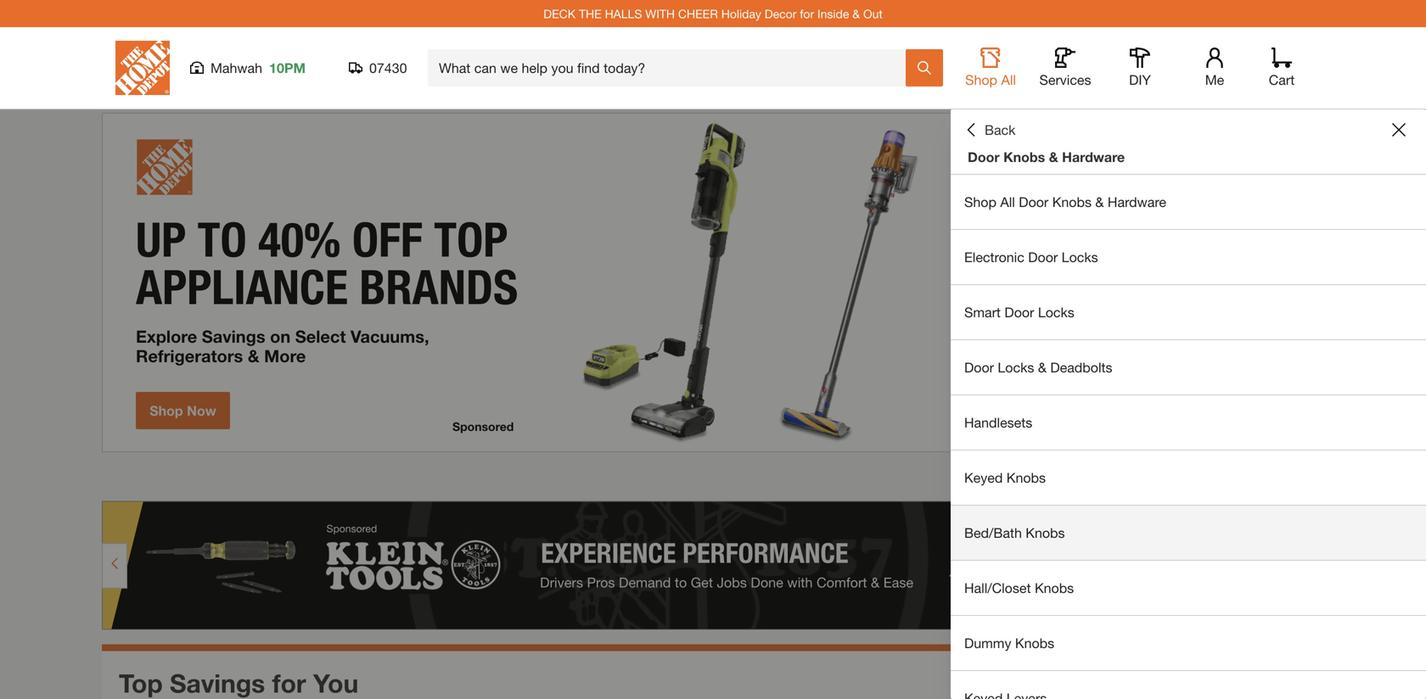 Task type: describe. For each thing, give the bounding box(es) containing it.
the home depot logo image
[[115, 41, 170, 95]]

handlesets link
[[951, 396, 1427, 450]]

top savings for you
[[119, 668, 359, 699]]

cart
[[1269, 72, 1295, 88]]

door locks & deadbolts link
[[951, 341, 1427, 395]]

smart door locks link
[[951, 285, 1427, 340]]

locks inside "link"
[[998, 360, 1035, 376]]

10pm
[[269, 60, 306, 76]]

smart door locks
[[965, 304, 1075, 321]]

out
[[864, 7, 883, 21]]

shop all
[[966, 72, 1016, 88]]

keyed
[[965, 470, 1003, 486]]

electronic
[[965, 249, 1025, 265]]

deck
[[544, 7, 576, 21]]

holiday
[[722, 7, 762, 21]]

shop for shop all
[[966, 72, 998, 88]]

door knobs & hardware
[[968, 149, 1125, 165]]

the
[[579, 7, 602, 21]]

door right electronic
[[1029, 249, 1058, 265]]

savings
[[170, 668, 265, 699]]

diy
[[1129, 72, 1151, 88]]

back button
[[965, 121, 1016, 138]]

me
[[1206, 72, 1225, 88]]

door down back button
[[968, 149, 1000, 165]]

What can we help you find today? search field
[[439, 50, 905, 86]]

knobs for door knobs & hardware
[[1004, 149, 1046, 165]]

all for shop all door knobs & hardware
[[1001, 194, 1015, 210]]

deadbolts
[[1051, 360, 1113, 376]]

services button
[[1038, 48, 1093, 88]]

services
[[1040, 72, 1092, 88]]

knobs for keyed knobs
[[1007, 470, 1046, 486]]

you
[[313, 668, 359, 699]]

top
[[119, 668, 163, 699]]

drawer close image
[[1393, 123, 1406, 137]]

mahwah
[[211, 60, 262, 76]]

bed/bath knobs link
[[951, 506, 1427, 560]]

menu containing shop all door knobs & hardware
[[951, 175, 1427, 700]]

bed/bath
[[965, 525, 1022, 541]]



Task type: vqa. For each thing, say whether or not it's contained in the screenshot.
Door Knobs & Hardware
yes



Task type: locate. For each thing, give the bounding box(es) containing it.
for left you
[[272, 668, 306, 699]]

locks for smart door locks
[[1038, 304, 1075, 321]]

hardware up the shop all door knobs & hardware
[[1062, 149, 1125, 165]]

door locks & deadbolts
[[965, 360, 1113, 376]]

0 vertical spatial for
[[800, 7, 814, 21]]

knobs
[[1004, 149, 1046, 165], [1053, 194, 1092, 210], [1007, 470, 1046, 486], [1026, 525, 1065, 541], [1035, 580, 1074, 597], [1015, 636, 1055, 652]]

with
[[646, 7, 675, 21]]

smart
[[965, 304, 1001, 321]]

knobs right hall/closet
[[1035, 580, 1074, 597]]

all for shop all
[[1002, 72, 1016, 88]]

knobs down door knobs & hardware
[[1053, 194, 1092, 210]]

0 horizontal spatial for
[[272, 668, 306, 699]]

door
[[968, 149, 1000, 165], [1019, 194, 1049, 210], [1029, 249, 1058, 265], [1005, 304, 1035, 321], [965, 360, 994, 376]]

knobs for hall/closet knobs
[[1035, 580, 1074, 597]]

knobs right bed/bath
[[1026, 525, 1065, 541]]

hall/closet knobs
[[965, 580, 1074, 597]]

inside
[[818, 7, 849, 21]]

locks down the shop all door knobs & hardware
[[1062, 249, 1098, 265]]

door inside "link"
[[965, 360, 994, 376]]

07430
[[369, 60, 407, 76]]

electronic door locks link
[[951, 230, 1427, 284]]

& left out
[[853, 7, 860, 21]]

0 vertical spatial all
[[1002, 72, 1016, 88]]

shop
[[966, 72, 998, 88], [965, 194, 997, 210]]

& inside door locks & deadbolts "link"
[[1038, 360, 1047, 376]]

hall/closet
[[965, 580, 1031, 597]]

hardware up "electronic door locks" link
[[1108, 194, 1167, 210]]

shop for shop all door knobs & hardware
[[965, 194, 997, 210]]

0 vertical spatial locks
[[1062, 249, 1098, 265]]

shop all door knobs & hardware link
[[951, 175, 1427, 229]]

1 vertical spatial locks
[[1038, 304, 1075, 321]]

diy button
[[1113, 48, 1168, 88]]

07430 button
[[349, 59, 408, 76]]

decor
[[765, 7, 797, 21]]

locks down smart door locks
[[998, 360, 1035, 376]]

deck the halls with cheer holiday decor for inside & out link
[[544, 7, 883, 21]]

shop inside button
[[966, 72, 998, 88]]

& down door knobs & hardware
[[1096, 194, 1104, 210]]

all up electronic
[[1001, 194, 1015, 210]]

1 vertical spatial hardware
[[1108, 194, 1167, 210]]

for left inside at the top right of the page
[[800, 7, 814, 21]]

shop all button
[[964, 48, 1018, 88]]

locks up door locks & deadbolts
[[1038, 304, 1075, 321]]

1 vertical spatial for
[[272, 668, 306, 699]]

keyed knobs link
[[951, 451, 1427, 505]]

for
[[800, 7, 814, 21], [272, 668, 306, 699]]

knobs down the back
[[1004, 149, 1046, 165]]

&
[[853, 7, 860, 21], [1049, 149, 1059, 165], [1096, 194, 1104, 210], [1038, 360, 1047, 376]]

bed/bath knobs
[[965, 525, 1065, 541]]

back
[[985, 122, 1016, 138]]

mahwah 10pm
[[211, 60, 306, 76]]

knobs for dummy knobs
[[1015, 636, 1055, 652]]

locks
[[1062, 249, 1098, 265], [1038, 304, 1075, 321], [998, 360, 1035, 376]]

cheer
[[678, 7, 718, 21]]

all up the back
[[1002, 72, 1016, 88]]

door down smart
[[965, 360, 994, 376]]

deck the halls with cheer holiday decor for inside & out
[[544, 7, 883, 21]]

shop up electronic
[[965, 194, 997, 210]]

electronic door locks
[[965, 249, 1098, 265]]

& up the shop all door knobs & hardware
[[1049, 149, 1059, 165]]

feedback link image
[[1404, 287, 1427, 379]]

knobs right dummy
[[1015, 636, 1055, 652]]

1 vertical spatial shop
[[965, 194, 997, 210]]

me button
[[1188, 48, 1242, 88]]

dummy knobs
[[965, 636, 1055, 652]]

2 vertical spatial locks
[[998, 360, 1035, 376]]

all
[[1002, 72, 1016, 88], [1001, 194, 1015, 210]]

cart link
[[1264, 48, 1301, 88]]

0 vertical spatial hardware
[[1062, 149, 1125, 165]]

1 vertical spatial all
[[1001, 194, 1015, 210]]

& left deadbolts
[[1038, 360, 1047, 376]]

door right smart
[[1005, 304, 1035, 321]]

handlesets
[[965, 415, 1033, 431]]

& inside shop all door knobs & hardware link
[[1096, 194, 1104, 210]]

shop up back button
[[966, 72, 998, 88]]

1 horizontal spatial for
[[800, 7, 814, 21]]

knobs for bed/bath knobs
[[1026, 525, 1065, 541]]

0 vertical spatial shop
[[966, 72, 998, 88]]

keyed knobs
[[965, 470, 1046, 486]]

hall/closet knobs link
[[951, 561, 1427, 616]]

knobs right "keyed"
[[1007, 470, 1046, 486]]

dummy knobs link
[[951, 616, 1427, 671]]

halls
[[605, 7, 642, 21]]

hardware
[[1062, 149, 1125, 165], [1108, 194, 1167, 210]]

shop all door knobs & hardware
[[965, 194, 1167, 210]]

all inside button
[[1002, 72, 1016, 88]]

menu
[[951, 175, 1427, 700]]

door down door knobs & hardware
[[1019, 194, 1049, 210]]

locks for electronic door locks
[[1062, 249, 1098, 265]]

dummy
[[965, 636, 1012, 652]]



